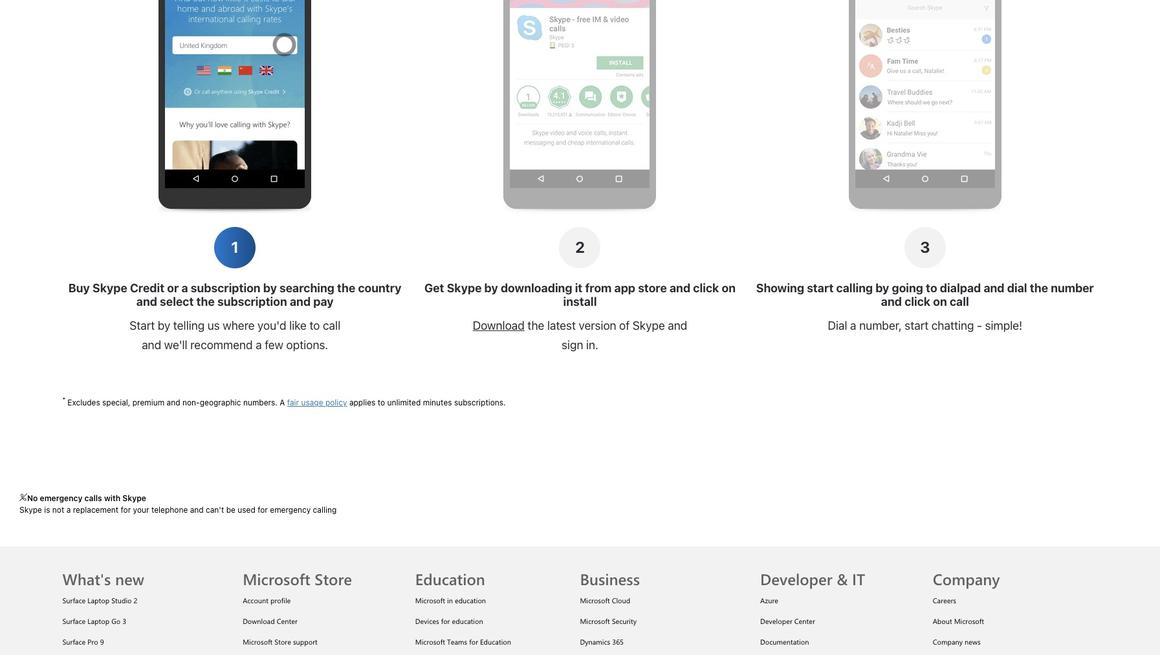 Task type: describe. For each thing, give the bounding box(es) containing it.
the inside 'download the latest version of skype and sign in.'
[[528, 319, 545, 333]]

and down credit
[[136, 295, 157, 309]]

on inside showing start calling by going to dialpad and dial the number and click on call
[[934, 295, 948, 309]]

buy skype credit or a subscription by searching the country and select the subscription and pay
[[68, 282, 402, 309]]

news
[[965, 637, 981, 647]]

developer center link
[[761, 617, 816, 626]]

microsoft cloud
[[580, 596, 631, 606]]

1 horizontal spatial 3
[[921, 238, 930, 256]]

download for download center
[[243, 617, 275, 626]]

version
[[579, 319, 617, 333]]

searching
[[280, 282, 335, 295]]

install
[[563, 295, 597, 309]]

a inside start by telling us where you'd like to call and we'll recommend a few options.
[[256, 339, 262, 352]]

in
[[447, 596, 453, 606]]

9
[[100, 637, 104, 647]]

on inside get skype by downloading it from app store and click on install
[[722, 282, 736, 295]]

by inside buy skype credit or a subscription by searching the country and select the subscription and pay
[[263, 282, 277, 295]]

and inside the * excludes special, premium and non-geographic numbers. a fair usage policy applies to unlimited minutes subscriptions.
[[167, 398, 180, 408]]

surface for surface pro 9
[[62, 637, 86, 647]]

about microsoft link
[[933, 617, 985, 626]]

account profile
[[243, 596, 291, 606]]

laptop for studio
[[88, 596, 109, 606]]

footer resource links element
[[4, 547, 1156, 656]]

download for download the latest version of skype and sign in.
[[473, 319, 525, 333]]

microsoft security link
[[580, 617, 637, 626]]

applies
[[349, 398, 376, 408]]

we'll
[[164, 339, 188, 352]]

profile
[[271, 596, 291, 606]]

devices for education link
[[415, 617, 483, 626]]

can't
[[206, 506, 224, 515]]

start
[[130, 319, 155, 333]]

microsoft for microsoft cloud
[[580, 596, 610, 606]]

buy
[[68, 282, 90, 295]]

pay
[[313, 295, 334, 309]]

surface laptop studio 2 link
[[62, 596, 138, 606]]

geographic
[[200, 398, 241, 408]]

0 vertical spatial subscription
[[191, 282, 261, 295]]

a right not
[[66, 506, 71, 515]]

about
[[933, 617, 953, 626]]

microsoft in education
[[415, 596, 486, 606]]

not
[[52, 506, 64, 515]]

fair
[[287, 398, 299, 408]]

developer for developer & it
[[761, 569, 833, 589]]

for right the used
[[258, 506, 268, 515]]

unlimited
[[387, 398, 421, 408]]

microsoft store support
[[243, 637, 318, 647]]

like
[[289, 319, 307, 333]]

telephone
[[151, 506, 188, 515]]

account profile link
[[243, 596, 291, 606]]

is
[[44, 506, 50, 515]]

or
[[167, 282, 179, 295]]

what's
[[62, 569, 111, 589]]

microsoft cloud link
[[580, 596, 631, 606]]

devices for education
[[415, 617, 483, 626]]

1 horizontal spatial emergency
[[270, 506, 311, 515]]

fair usage policy link
[[287, 398, 347, 408]]

company heading
[[933, 547, 1090, 591]]

no
[[27, 494, 38, 504]]

what's new
[[62, 569, 144, 589]]

documentation link
[[761, 637, 809, 647]]

for right devices on the left of page
[[441, 617, 450, 626]]

to inside showing start calling by going to dialpad and dial the number and click on call
[[926, 282, 938, 295]]

azure
[[761, 596, 779, 606]]

numbers.
[[243, 398, 278, 408]]

click inside get skype by downloading it from app store and click on install
[[693, 282, 719, 295]]

business heading
[[580, 547, 745, 591]]

be
[[226, 506, 236, 515]]

*
[[62, 396, 66, 404]]

and inside 'download the latest version of skype and sign in.'
[[668, 319, 688, 333]]

usage
[[301, 398, 323, 408]]

get
[[425, 282, 444, 295]]

surface laptop studio 2
[[62, 596, 138, 606]]

surface laptop go 3 link
[[62, 617, 126, 626]]

in.
[[586, 339, 599, 352]]

non-
[[183, 398, 200, 408]]

it
[[575, 282, 583, 295]]

click inside showing start calling by going to dialpad and dial the number and click on call
[[905, 295, 931, 309]]

chatting
[[932, 319, 974, 333]]

call inside showing start calling by going to dialpad and dial the number and click on call
[[950, 295, 970, 309]]

pro
[[88, 637, 98, 647]]

store for microsoft store support
[[275, 637, 291, 647]]

premium
[[133, 398, 165, 408]]

dialpad
[[940, 282, 981, 295]]

you'd
[[258, 319, 286, 333]]

a right dial
[[851, 319, 857, 333]]

simple!
[[986, 319, 1023, 333]]

showing
[[757, 282, 805, 295]]

dynamics 365 link
[[580, 637, 624, 647]]

recommend
[[190, 339, 253, 352]]

microsoft teams for education link
[[415, 637, 511, 647]]

download link
[[473, 319, 525, 333]]

developer & it
[[761, 569, 866, 589]]

center for developer
[[795, 617, 816, 626]]

app
[[615, 282, 636, 295]]

* excludes special, premium and non-geographic numbers. a fair usage policy applies to unlimited minutes subscriptions.
[[62, 396, 506, 408]]

with
[[104, 494, 120, 504]]

no emergency calls with skype
[[27, 494, 146, 504]]

careers
[[933, 596, 957, 606]]

your
[[133, 506, 149, 515]]

0 horizontal spatial emergency
[[40, 494, 82, 504]]

the left the country
[[337, 282, 356, 295]]

and down searching
[[290, 295, 311, 309]]

few
[[265, 339, 284, 352]]

surface pro 9
[[62, 637, 104, 647]]

us
[[208, 319, 220, 333]]

education for devices for education
[[452, 617, 483, 626]]

by inside showing start calling by going to dialpad and dial the number and click on call
[[876, 282, 890, 295]]

0 vertical spatial 2
[[576, 238, 585, 256]]

skype is not a replacement for your telephone and can't be used for emergency calling
[[19, 506, 337, 515]]

1
[[231, 238, 239, 256]]

go
[[111, 617, 120, 626]]

microsoft for microsoft store support
[[243, 637, 273, 647]]

surface pro 9 link
[[62, 637, 104, 647]]

sign
[[562, 339, 584, 352]]

business
[[580, 569, 640, 589]]

account
[[243, 596, 269, 606]]

going
[[892, 282, 924, 295]]

developer center
[[761, 617, 816, 626]]



Task type: vqa. For each thing, say whether or not it's contained in the screenshot.


Task type: locate. For each thing, give the bounding box(es) containing it.
subscription up where in the left of the page
[[217, 295, 287, 309]]

1 horizontal spatial calling
[[837, 282, 873, 295]]

company for company
[[933, 569, 1000, 589]]

developer inside "heading"
[[761, 569, 833, 589]]

2 vertical spatial to
[[378, 398, 385, 408]]

1 vertical spatial education
[[452, 617, 483, 626]]

call down dialpad
[[950, 295, 970, 309]]

1 horizontal spatial center
[[795, 617, 816, 626]]

emergency right the used
[[270, 506, 311, 515]]

to right like
[[310, 319, 320, 333]]

skype right "of"
[[633, 319, 665, 333]]

for left 'your'
[[121, 506, 131, 515]]

0 horizontal spatial center
[[277, 617, 298, 626]]

microsoft for microsoft security
[[580, 617, 610, 626]]

calls
[[85, 494, 102, 504]]

skype
[[93, 282, 127, 295], [447, 282, 482, 295], [633, 319, 665, 333], [123, 494, 146, 504], [19, 506, 42, 515]]

company inside heading
[[933, 569, 1000, 589]]

laptop for go
[[88, 617, 109, 626]]

laptop up surface laptop go 3 link
[[88, 596, 109, 606]]

for right teams
[[469, 637, 478, 647]]

support
[[293, 637, 318, 647]]

start inside showing start calling by going to dialpad and dial the number and click on call
[[807, 282, 834, 295]]

3 inside 'footer resource links' element
[[122, 617, 126, 626]]

click
[[693, 282, 719, 295], [905, 295, 931, 309]]

by inside start by telling us where you'd like to call and we'll recommend a few options.
[[158, 319, 170, 333]]

get skype by downloading it from app store and click on install image
[[510, 0, 650, 188]]

skype inside get skype by downloading it from app store and click on install
[[447, 282, 482, 295]]

microsoft store
[[243, 569, 352, 589]]

call inside start by telling us where you'd like to call and we'll recommend a few options.
[[323, 319, 341, 333]]

telling
[[173, 319, 205, 333]]

0 horizontal spatial 3
[[122, 617, 126, 626]]

center up documentation
[[795, 617, 816, 626]]

click right store
[[693, 282, 719, 295]]

latest
[[548, 319, 576, 333]]

0 horizontal spatial call
[[323, 319, 341, 333]]

0 vertical spatial to
[[926, 282, 938, 295]]

on down dialpad
[[934, 295, 948, 309]]

and inside start by telling us where you'd like to call and we'll recommend a few options.
[[142, 339, 161, 352]]

a right or
[[182, 282, 188, 295]]

and left can't
[[190, 506, 204, 515]]

by inside get skype by downloading it from app store and click on install
[[485, 282, 498, 295]]

1 vertical spatial calling
[[313, 506, 337, 515]]

start right "showing"
[[807, 282, 834, 295]]

and left non-
[[167, 398, 180, 408]]

options.
[[286, 339, 328, 352]]

the inside showing start calling by going to dialpad and dial the number and click on call
[[1030, 282, 1049, 295]]

store
[[638, 282, 667, 295]]

dynamics
[[580, 637, 611, 647]]

0 vertical spatial store
[[315, 569, 352, 589]]

2 up it
[[576, 238, 585, 256]]

microsoft for microsoft store
[[243, 569, 311, 589]]

0 vertical spatial calling
[[837, 282, 873, 295]]

0 vertical spatial company
[[933, 569, 1000, 589]]

devices
[[415, 617, 439, 626]]

1 horizontal spatial download
[[473, 319, 525, 333]]

a left few
[[256, 339, 262, 352]]

3 up going
[[921, 238, 930, 256]]

skype inside 'download the latest version of skype and sign in.'
[[633, 319, 665, 333]]

downloading
[[501, 282, 573, 295]]

microsoft teams for education
[[415, 637, 511, 647]]

download the latest version of skype and sign in.
[[473, 319, 688, 352]]

2 inside 'footer resource links' element
[[134, 596, 138, 606]]

surface left pro at the bottom left of page
[[62, 637, 86, 647]]

download
[[473, 319, 525, 333], [243, 617, 275, 626]]

1 horizontal spatial 2
[[576, 238, 585, 256]]

0 horizontal spatial to
[[310, 319, 320, 333]]

and down start
[[142, 339, 161, 352]]

calling up the microsoft store heading
[[313, 506, 337, 515]]

education inside heading
[[415, 569, 485, 589]]

1 vertical spatial click
[[905, 295, 931, 309]]

developer
[[761, 569, 833, 589], [761, 617, 793, 626]]

microsoft store heading
[[243, 547, 400, 591]]

microsoft for microsoft in education
[[415, 596, 445, 606]]

company down about
[[933, 637, 963, 647]]

0 vertical spatial education
[[415, 569, 485, 589]]

1 horizontal spatial click
[[905, 295, 931, 309]]

store inside heading
[[315, 569, 352, 589]]

by
[[263, 282, 277, 295], [485, 282, 498, 295], [876, 282, 890, 295], [158, 319, 170, 333]]

1 horizontal spatial store
[[315, 569, 352, 589]]

developer up azure
[[761, 569, 833, 589]]

0 vertical spatial 3
[[921, 238, 930, 256]]

0 horizontal spatial 2
[[134, 596, 138, 606]]

company for company news
[[933, 637, 963, 647]]

0 horizontal spatial store
[[275, 637, 291, 647]]

the left latest
[[528, 319, 545, 333]]

and left dial
[[984, 282, 1005, 295]]

1 vertical spatial surface
[[62, 617, 86, 626]]

microsoft for microsoft teams for education
[[415, 637, 445, 647]]

education right in
[[455, 596, 486, 606]]

0 vertical spatial on
[[722, 282, 736, 295]]

0 vertical spatial laptop
[[88, 596, 109, 606]]

new
[[115, 569, 144, 589]]

store
[[315, 569, 352, 589], [275, 637, 291, 647]]

skype right buy
[[93, 282, 127, 295]]

of
[[620, 319, 630, 333]]

start down showing start calling by going to dialpad and dial the number and click on call
[[905, 319, 929, 333]]

to right going
[[926, 282, 938, 295]]

2 horizontal spatial to
[[926, 282, 938, 295]]

microsoft inside heading
[[243, 569, 311, 589]]

cloud
[[612, 596, 631, 606]]

microsoft down download center
[[243, 637, 273, 647]]

1 vertical spatial on
[[934, 295, 948, 309]]

1 vertical spatial subscription
[[217, 295, 287, 309]]

skype up 'your'
[[123, 494, 146, 504]]

by right start
[[158, 319, 170, 333]]

to inside the * excludes special, premium and non-geographic numbers. a fair usage policy applies to unlimited minutes subscriptions.
[[378, 398, 385, 408]]

on
[[722, 282, 736, 295], [934, 295, 948, 309]]

laptop left go
[[88, 617, 109, 626]]

1 horizontal spatial on
[[934, 295, 948, 309]]

1 vertical spatial emergency
[[270, 506, 311, 515]]

for
[[121, 506, 131, 515], [258, 506, 268, 515], [441, 617, 450, 626], [469, 637, 478, 647]]

showing start calling by going to dialpad and dial the number and click on call image
[[856, 0, 995, 188]]

-
[[977, 319, 983, 333]]

0 vertical spatial education
[[455, 596, 486, 606]]

the right dial
[[1030, 282, 1049, 295]]

calling
[[837, 282, 873, 295], [313, 506, 337, 515]]

download center
[[243, 617, 298, 626]]

company news
[[933, 637, 981, 647]]

1 vertical spatial call
[[323, 319, 341, 333]]

365
[[612, 637, 624, 647]]

and right store
[[670, 282, 691, 295]]

0 horizontal spatial start
[[807, 282, 834, 295]]

and down going
[[881, 295, 902, 309]]

microsoft security
[[580, 617, 637, 626]]

number
[[1051, 282, 1095, 295]]

1 vertical spatial 2
[[134, 596, 138, 606]]

microsoft up profile
[[243, 569, 311, 589]]

3 right go
[[122, 617, 126, 626]]

0 vertical spatial developer
[[761, 569, 833, 589]]

buy skype credit or a subscription by searching the country and select the subscription and pay image
[[165, 0, 305, 188]]

education heading
[[415, 547, 573, 591]]

education right teams
[[480, 637, 511, 647]]

documentation
[[761, 637, 809, 647]]

used
[[238, 506, 256, 515]]

to
[[926, 282, 938, 295], [310, 319, 320, 333], [378, 398, 385, 408]]

center down profile
[[277, 617, 298, 626]]

education up in
[[415, 569, 485, 589]]

where
[[223, 319, 255, 333]]

1 vertical spatial to
[[310, 319, 320, 333]]

dial
[[1008, 282, 1028, 295]]

1 developer from the top
[[761, 569, 833, 589]]

surface for surface laptop go 3
[[62, 617, 86, 626]]

1 horizontal spatial call
[[950, 295, 970, 309]]

a inside buy skype credit or a subscription by searching the country and select the subscription and pay
[[182, 282, 188, 295]]

subscription up us
[[191, 282, 261, 295]]

calling inside showing start calling by going to dialpad and dial the number and click on call
[[837, 282, 873, 295]]

dial a number, start chatting - simple!
[[828, 319, 1023, 333]]

developer down azure
[[761, 617, 793, 626]]

0 vertical spatial surface
[[62, 596, 86, 606]]

teams
[[447, 637, 468, 647]]

start by telling us where you'd like to call and we'll recommend a few options.
[[130, 319, 341, 352]]

microsoft down devices on the left of page
[[415, 637, 445, 647]]

download down account
[[243, 617, 275, 626]]

0 vertical spatial call
[[950, 295, 970, 309]]

skype down no
[[19, 506, 42, 515]]

surface for surface laptop studio 2
[[62, 596, 86, 606]]

replacement
[[73, 506, 119, 515]]

1 vertical spatial developer
[[761, 617, 793, 626]]

click down going
[[905, 295, 931, 309]]

about microsoft
[[933, 617, 985, 626]]

security
[[612, 617, 637, 626]]

0 vertical spatial start
[[807, 282, 834, 295]]

company up the careers link in the right of the page
[[933, 569, 1000, 589]]

3 surface from the top
[[62, 637, 86, 647]]

excludes
[[68, 398, 100, 408]]

microsoft left in
[[415, 596, 445, 606]]

azure link
[[761, 596, 779, 606]]

call down pay at left top
[[323, 319, 341, 333]]

0 horizontal spatial on
[[722, 282, 736, 295]]

1 company from the top
[[933, 569, 1000, 589]]

2 laptop from the top
[[88, 617, 109, 626]]

a
[[280, 398, 285, 408]]

studio
[[111, 596, 132, 606]]

2 vertical spatial surface
[[62, 637, 86, 647]]

1 center from the left
[[277, 617, 298, 626]]

microsoft store support link
[[243, 637, 318, 647]]

1 horizontal spatial to
[[378, 398, 385, 408]]

microsoft up microsoft security
[[580, 596, 610, 606]]

calling up dial
[[837, 282, 873, 295]]

download inside 'download the latest version of skype and sign in.'
[[473, 319, 525, 333]]

developer & it heading
[[761, 547, 918, 591]]

2 surface from the top
[[62, 617, 86, 626]]

and inside get skype by downloading it from app store and click on install
[[670, 282, 691, 295]]

the
[[337, 282, 356, 295], [1030, 282, 1049, 295], [196, 295, 215, 309], [528, 319, 545, 333]]

2 company from the top
[[933, 637, 963, 647]]

to right applies
[[378, 398, 385, 408]]

education for microsoft in education
[[455, 596, 486, 606]]

country
[[358, 282, 402, 295]]

0 vertical spatial download
[[473, 319, 525, 333]]

0 horizontal spatial calling
[[313, 506, 337, 515]]

1 horizontal spatial start
[[905, 319, 929, 333]]

policy
[[326, 398, 347, 408]]

center for microsoft
[[277, 617, 298, 626]]

2 developer from the top
[[761, 617, 793, 626]]

0 vertical spatial click
[[693, 282, 719, 295]]

microsoft up dynamics
[[580, 617, 610, 626]]

on left "showing"
[[722, 282, 736, 295]]

1 vertical spatial 3
[[122, 617, 126, 626]]

microsoft
[[243, 569, 311, 589], [415, 596, 445, 606], [580, 596, 610, 606], [580, 617, 610, 626], [955, 617, 985, 626], [243, 637, 273, 647], [415, 637, 445, 647]]

0 horizontal spatial download
[[243, 617, 275, 626]]

and
[[670, 282, 691, 295], [984, 282, 1005, 295], [136, 295, 157, 309], [290, 295, 311, 309], [881, 295, 902, 309], [668, 319, 688, 333], [142, 339, 161, 352], [167, 398, 180, 408], [190, 506, 204, 515]]

subscription
[[191, 282, 261, 295], [217, 295, 287, 309]]

education up microsoft teams for education
[[452, 617, 483, 626]]

store for microsoft store
[[315, 569, 352, 589]]

1 laptop from the top
[[88, 596, 109, 606]]

what's new heading
[[62, 547, 227, 591]]

by left going
[[876, 282, 890, 295]]

emergency up not
[[40, 494, 82, 504]]

1 vertical spatial start
[[905, 319, 929, 333]]

1 vertical spatial education
[[480, 637, 511, 647]]

surface up surface pro 9
[[62, 617, 86, 626]]

careers link
[[933, 596, 957, 606]]

select
[[160, 295, 194, 309]]

1 vertical spatial store
[[275, 637, 291, 647]]

3
[[921, 238, 930, 256], [122, 617, 126, 626]]

skype inside buy skype credit or a subscription by searching the country and select the subscription and pay
[[93, 282, 127, 295]]

surface down what's
[[62, 596, 86, 606]]

1 vertical spatial company
[[933, 637, 963, 647]]

download down 'downloading'
[[473, 319, 525, 333]]

0 vertical spatial emergency
[[40, 494, 82, 504]]

microsoft up news
[[955, 617, 985, 626]]

2 right the studio
[[134, 596, 138, 606]]

skype right 'get'
[[447, 282, 482, 295]]

showing start calling by going to dialpad and dial the number and click on call
[[757, 282, 1095, 309]]

and right "of"
[[668, 319, 688, 333]]

1 surface from the top
[[62, 596, 86, 606]]

education
[[455, 596, 486, 606], [452, 617, 483, 626]]

download inside 'footer resource links' element
[[243, 617, 275, 626]]

by up download link
[[485, 282, 498, 295]]

dynamics 365
[[580, 637, 624, 647]]

1 vertical spatial download
[[243, 617, 275, 626]]

developer for developer center
[[761, 617, 793, 626]]

minutes
[[423, 398, 452, 408]]

the up us
[[196, 295, 215, 309]]

to inside start by telling us where you'd like to call and we'll recommend a few options.
[[310, 319, 320, 333]]

by left searching
[[263, 282, 277, 295]]

1 vertical spatial laptop
[[88, 617, 109, 626]]

download center link
[[243, 617, 298, 626]]

subscriptions.
[[454, 398, 506, 408]]

0 horizontal spatial click
[[693, 282, 719, 295]]

2 center from the left
[[795, 617, 816, 626]]



